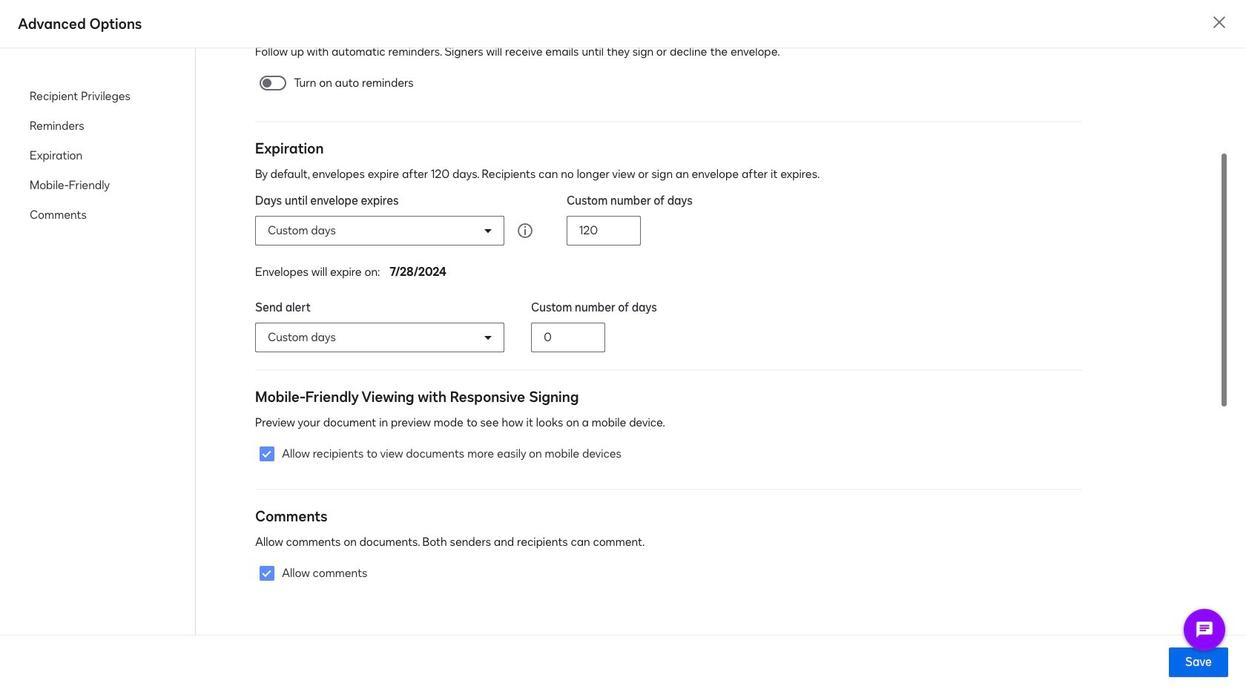 Task type: vqa. For each thing, say whether or not it's contained in the screenshot.
number field
yes



Task type: locate. For each thing, give the bounding box(es) containing it.
advanced options list list
[[18, 85, 195, 227]]

None number field
[[568, 217, 640, 245], [532, 324, 605, 352], [568, 217, 640, 245], [532, 324, 605, 352]]



